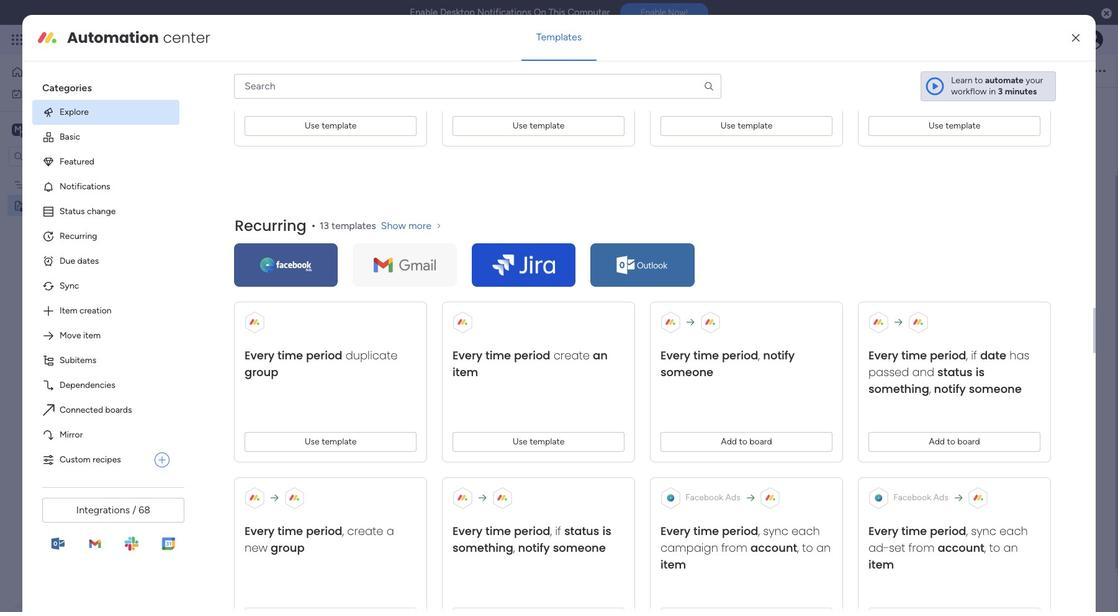 Task type: locate. For each thing, give the bounding box(es) containing it.
1 horizontal spatial ads
[[934, 493, 949, 503]]

sync for , sync each ad-set from
[[972, 524, 997, 539]]

0 horizontal spatial ads
[[726, 493, 741, 503]]

1 horizontal spatial is
[[976, 365, 985, 380]]

1 horizontal spatial an
[[817, 540, 831, 556]]

recurring
[[235, 215, 307, 236], [60, 231, 97, 242]]

notifications up status change
[[60, 181, 110, 192]]

item right move
[[83, 330, 101, 341]]

, inside 'every time period , notify someone'
[[759, 348, 760, 363]]

1 horizontal spatial every time period
[[661, 524, 759, 539]]

has
[[1010, 348, 1030, 363]]

work
[[100, 32, 123, 47], [41, 88, 60, 98]]

dependencies option
[[32, 373, 180, 398]]

0 horizontal spatial something
[[453, 540, 514, 556]]

these
[[497, 235, 521, 247]]

, inside , create a new
[[343, 524, 344, 539]]

1 ads from the left
[[726, 493, 741, 503]]

1 sync from the left
[[764, 524, 789, 539]]

something inside every time period , if status is something , notify someone
[[453, 540, 514, 556]]

is inside status is something , notify someone
[[976, 365, 985, 380]]

status inside status is something , notify someone
[[938, 365, 973, 380]]

home image
[[11, 66, 24, 78]]

1 vertical spatial create
[[347, 524, 384, 539]]

1 horizontal spatial work
[[100, 32, 123, 47]]

sync for , sync each campaign from
[[764, 524, 789, 539]]

1 horizontal spatial create
[[554, 348, 590, 363]]

enable inside button
[[641, 8, 666, 18]]

sync inside , sync each campaign from
[[764, 524, 789, 539]]

create inside , create a new
[[347, 524, 384, 539]]

1 horizontal spatial notify
[[764, 348, 795, 363]]

add to board for ,
[[721, 437, 773, 447]]

1 horizontal spatial account
[[938, 540, 985, 556]]

1 horizontal spatial facebook ads
[[894, 493, 949, 503]]

1 horizontal spatial something
[[869, 381, 930, 397]]

search image
[[704, 81, 715, 92]]

move item
[[60, 330, 101, 341]]

checklist image
[[498, 65, 510, 76]]

show
[[381, 220, 406, 232]]

use template button
[[245, 116, 417, 136], [453, 116, 625, 136], [661, 116, 833, 136], [869, 116, 1041, 136], [245, 432, 417, 452], [453, 432, 625, 452]]

1 image
[[452, 92, 456, 96]]

finish for finish these notes
[[470, 235, 494, 247]]

main workspace
[[29, 123, 102, 135]]

recurring up due dates
[[60, 231, 97, 242]]

every
[[245, 348, 275, 363], [453, 348, 483, 363], [661, 348, 691, 363], [869, 348, 899, 363], [245, 524, 275, 539], [453, 524, 483, 539], [661, 524, 691, 539], [869, 524, 899, 539]]

1 horizontal spatial from
[[909, 540, 935, 556]]

if for date
[[972, 348, 978, 363]]

explore option
[[32, 100, 180, 125]]

1 horizontal spatial board
[[958, 437, 981, 447]]

1 horizontal spatial each
[[1000, 524, 1029, 539]]

each inside , sync each ad-set from
[[1000, 524, 1029, 539]]

0 vertical spatial create
[[554, 348, 590, 363]]

notify inside status is something , notify someone
[[935, 381, 966, 397]]

someone inside status is something , notify someone
[[969, 381, 1022, 397]]

1 add to board button from the left
[[661, 432, 833, 452]]

facebook up set
[[894, 493, 932, 503]]

1 vertical spatial notifications
[[60, 181, 110, 192]]

every inside 'every time period , notify someone'
[[661, 348, 691, 363]]

every time period up the campaign
[[661, 524, 759, 539]]

add to board for , if
[[929, 437, 981, 447]]

2 from from the left
[[909, 540, 935, 556]]

account
[[751, 540, 798, 556], [938, 540, 985, 556]]

0 horizontal spatial someone
[[553, 540, 606, 556]]

subitems option
[[32, 348, 180, 373]]

finish
[[470, 235, 494, 247], [470, 298, 494, 310]]

0 horizontal spatial enable
[[410, 7, 438, 18]]

2 finish from the top
[[470, 298, 494, 310]]

2 every time period from the left
[[661, 524, 759, 539]]

someone inside 'every time period , notify someone'
[[661, 365, 714, 380]]

period
[[306, 348, 343, 363], [514, 348, 551, 363], [722, 348, 759, 363], [930, 348, 967, 363], [306, 524, 343, 539], [514, 524, 551, 539], [722, 524, 759, 539], [930, 524, 967, 539]]

move item option
[[32, 324, 180, 348]]

2 facebook from the left
[[894, 493, 932, 503]]

1 horizontal spatial recurring
[[235, 215, 307, 236]]

enable now!
[[641, 8, 688, 18]]

notify inside 'every time period , notify someone'
[[764, 348, 795, 363]]

2 horizontal spatial someone
[[969, 381, 1022, 397]]

1 vertical spatial if
[[555, 524, 561, 539]]

0 horizontal spatial facebook ads
[[686, 493, 741, 503]]

an item
[[453, 348, 608, 380]]

lottie animation image
[[0, 487, 158, 612]]

2 horizontal spatial every time period
[[869, 524, 967, 539]]

notes
[[524, 235, 549, 247]]

notify inside every time period , if status is something , notify someone
[[518, 540, 550, 556]]

13
[[320, 220, 329, 232]]

templates
[[537, 31, 582, 43]]

from right the campaign
[[722, 540, 748, 556]]

item creation
[[60, 306, 112, 316]]

enable left desktop
[[410, 7, 438, 18]]

0 horizontal spatial sync
[[764, 524, 789, 539]]

1 facebook ads from the left
[[686, 493, 741, 503]]

notifications left on
[[477, 7, 532, 18]]

work right monday
[[100, 32, 123, 47]]

minutes
[[1005, 86, 1037, 97]]

0 horizontal spatial account
[[751, 540, 798, 556]]

0 horizontal spatial board
[[750, 437, 773, 447]]

finish these notes
[[470, 235, 549, 247]]

1 vertical spatial something
[[453, 540, 514, 556]]

3 every time period from the left
[[869, 524, 967, 539]]

finish down priorities
[[470, 298, 494, 310]]

is
[[976, 365, 985, 380], [603, 524, 612, 539]]

item
[[83, 330, 101, 341], [453, 365, 478, 380], [661, 557, 687, 573], [869, 557, 895, 573]]

finish presentations
[[470, 298, 558, 310]]

now!
[[669, 8, 688, 18]]

0 horizontal spatial work
[[41, 88, 60, 98]]

time inside every time period duplicate group
[[278, 348, 303, 363]]

from inside , sync each ad-set from
[[909, 540, 935, 556]]

1 vertical spatial someone
[[969, 381, 1022, 397]]

facebook ads up , sync each campaign from
[[686, 493, 741, 503]]

facebook
[[686, 493, 724, 503], [894, 493, 932, 503]]

dapulse close image
[[1102, 7, 1112, 20]]

option
[[0, 173, 158, 176]]

monday work management
[[55, 32, 193, 47]]

0 horizontal spatial add
[[721, 437, 737, 447]]

0 horizontal spatial each
[[792, 524, 820, 539]]

each for , sync each campaign from
[[792, 524, 820, 539]]

notifications option
[[32, 174, 180, 199]]

1 horizontal spatial add to board button
[[869, 432, 1041, 452]]

1 horizontal spatial someone
[[661, 365, 714, 380]]

enable left now!
[[641, 8, 666, 18]]

custom recipes option
[[32, 448, 150, 473]]

marketing plan
[[29, 179, 87, 190]]

status
[[938, 365, 973, 380], [565, 524, 600, 539]]

connected boards
[[60, 405, 132, 415]]

categories heading
[[32, 71, 180, 100]]

2 add to board from the left
[[929, 437, 981, 447]]

account , to an item for from
[[661, 540, 831, 573]]

0 vertical spatial is
[[976, 365, 985, 380]]

group
[[245, 365, 279, 380], [271, 540, 305, 556]]

,
[[759, 348, 760, 363], [967, 348, 968, 363], [930, 381, 931, 397], [343, 524, 344, 539], [551, 524, 552, 539], [759, 524, 760, 539], [967, 524, 968, 539], [514, 540, 515, 556], [798, 540, 799, 556], [985, 540, 987, 556]]

0 horizontal spatial status
[[565, 524, 600, 539]]

0 vertical spatial group
[[245, 365, 279, 380]]

2 sync from the left
[[972, 524, 997, 539]]

1 account from the left
[[751, 540, 798, 556]]

every time period up new at the left bottom of the page
[[245, 524, 343, 539]]

recurring left 13
[[235, 215, 307, 236]]

sync option
[[32, 274, 180, 299]]

1 board from the left
[[750, 437, 773, 447]]

2 account , to an item from the left
[[869, 540, 1019, 573]]

2 board from the left
[[958, 437, 981, 447]]

2 add to board button from the left
[[869, 432, 1041, 452]]

period inside 'every time period , notify someone'
[[722, 348, 759, 363]]

your workflow in
[[952, 75, 1044, 97]]

0 horizontal spatial account , to an item
[[661, 540, 831, 573]]

work inside button
[[41, 88, 60, 98]]

1 account , to an item from the left
[[661, 540, 831, 573]]

see plans image
[[206, 32, 217, 47]]

templates button
[[522, 22, 597, 52]]

0 horizontal spatial an
[[593, 348, 608, 363]]

group inside every time period duplicate group
[[245, 365, 279, 380]]

1 horizontal spatial status
[[938, 365, 973, 380]]

an inside "an item"
[[593, 348, 608, 363]]

facebook ads up , sync each ad-set from
[[894, 493, 949, 503]]

priorities
[[455, 275, 504, 289]]

, sync each campaign from
[[661, 524, 820, 556]]

kendall parks image
[[1084, 30, 1104, 50]]

2 add from the left
[[929, 437, 945, 447]]

tasks
[[516, 338, 545, 353]]

explore
[[60, 107, 89, 117]]

0 horizontal spatial notify
[[518, 540, 550, 556]]

1 vertical spatial is
[[603, 524, 612, 539]]

work right my
[[41, 88, 60, 98]]

0 vertical spatial someone
[[661, 365, 714, 380]]

0 vertical spatial status
[[938, 365, 973, 380]]

0 horizontal spatial is
[[603, 524, 612, 539]]

0 horizontal spatial add to board
[[721, 437, 773, 447]]

1 vertical spatial work
[[41, 88, 60, 98]]

📋 upcoming tasks
[[438, 338, 545, 353]]

someone for time
[[661, 365, 714, 380]]

my
[[27, 88, 39, 98]]

1 vertical spatial finish
[[470, 298, 494, 310]]

workspace selection element
[[12, 122, 104, 138]]

create left 'a'
[[347, 524, 384, 539]]

1 horizontal spatial if
[[972, 348, 978, 363]]

2 vertical spatial notify
[[518, 540, 550, 556]]

2 account from the left
[[938, 540, 985, 556]]

status is something , notify someone
[[869, 365, 1022, 397]]

1 vertical spatial notify
[[935, 381, 966, 397]]

0 horizontal spatial if
[[555, 524, 561, 539]]

sync inside , sync each ad-set from
[[972, 524, 997, 539]]

0 vertical spatial if
[[972, 348, 978, 363]]

0 horizontal spatial facebook
[[686, 493, 724, 503]]

2 ads from the left
[[934, 493, 949, 503]]

1 horizontal spatial add to board
[[929, 437, 981, 447]]

item creation option
[[32, 299, 180, 324]]

every time period up set
[[869, 524, 967, 539]]

2 vertical spatial someone
[[553, 540, 606, 556]]

ads
[[726, 493, 741, 503], [934, 493, 949, 503]]

notifications
[[477, 7, 532, 18], [60, 181, 110, 192]]

facebook up the campaign
[[686, 493, 724, 503]]

1 add from the left
[[721, 437, 737, 447]]

notify for period
[[764, 348, 795, 363]]

time
[[278, 348, 303, 363], [486, 348, 511, 363], [694, 348, 719, 363], [902, 348, 928, 363], [278, 524, 303, 539], [486, 524, 511, 539], [694, 524, 719, 539], [902, 524, 928, 539]]

2 horizontal spatial notify
[[935, 381, 966, 397]]

ads up , sync each campaign from
[[726, 493, 741, 503]]

1 vertical spatial status
[[565, 524, 600, 539]]

every time period , if status is something , notify someone
[[453, 524, 612, 556]]

0 horizontal spatial notifications
[[60, 181, 110, 192]]

1 from from the left
[[722, 540, 748, 556]]

0 vertical spatial notify
[[764, 348, 795, 363]]

add to board button for , if
[[869, 432, 1041, 452]]

list box
[[0, 171, 158, 384]]

0 horizontal spatial add to board button
[[661, 432, 833, 452]]

0 horizontal spatial recurring
[[60, 231, 97, 242]]

board for ,
[[750, 437, 773, 447]]

time inside every time period , if status is something , notify someone
[[486, 524, 511, 539]]

1 horizontal spatial add
[[929, 437, 945, 447]]

1 horizontal spatial sync
[[972, 524, 997, 539]]

68
[[139, 504, 150, 516]]

undo ⌘+z image
[[234, 65, 246, 76]]

each inside , sync each campaign from
[[792, 524, 820, 539]]

0 vertical spatial work
[[100, 32, 123, 47]]

0 horizontal spatial create
[[347, 524, 384, 539]]

use
[[305, 120, 320, 131], [513, 120, 528, 131], [721, 120, 736, 131], [929, 120, 944, 131], [305, 437, 320, 447], [513, 437, 528, 447]]

ads up , sync each ad-set from
[[934, 493, 949, 503]]

create right tasks
[[554, 348, 590, 363]]

the
[[526, 275, 545, 289]]

if inside every time period , if status is something , notify someone
[[555, 524, 561, 539]]

change
[[87, 206, 116, 217]]

1 finish from the top
[[470, 235, 494, 247]]

sync
[[60, 281, 79, 291]]

1 horizontal spatial facebook
[[894, 493, 932, 503]]

1 each from the left
[[792, 524, 820, 539]]

board
[[750, 437, 773, 447], [958, 437, 981, 447]]

from right set
[[909, 540, 935, 556]]

1 horizontal spatial enable
[[641, 8, 666, 18]]

categories
[[42, 82, 92, 94]]

integrations
[[76, 504, 130, 516]]

due dates option
[[32, 249, 180, 274]]

0 horizontal spatial from
[[722, 540, 748, 556]]

1 facebook from the left
[[686, 493, 724, 503]]

numbered list image
[[477, 65, 489, 76]]

status
[[60, 206, 85, 217]]

mirror
[[60, 430, 83, 440]]

ads for set
[[934, 493, 949, 503]]

my work button
[[7, 84, 134, 103]]

1 horizontal spatial account , to an item
[[869, 540, 1019, 573]]

use template
[[305, 120, 357, 131], [513, 120, 565, 131], [721, 120, 773, 131], [929, 120, 981, 131], [305, 437, 357, 447], [513, 437, 565, 447]]

status change
[[60, 206, 116, 217]]

2 facebook ads from the left
[[894, 493, 949, 503]]

notify
[[764, 348, 795, 363], [935, 381, 966, 397], [518, 540, 550, 556]]

0 vertical spatial something
[[869, 381, 930, 397]]

3
[[999, 86, 1003, 97]]

2 each from the left
[[1000, 524, 1029, 539]]

1 add to board from the left
[[721, 437, 773, 447]]

0 vertical spatial notifications
[[477, 7, 532, 18]]

create
[[554, 348, 590, 363], [347, 524, 384, 539]]

1 every time period from the left
[[245, 524, 343, 539]]

account , to an item
[[661, 540, 831, 573], [869, 540, 1019, 573]]

every time period for ad-
[[869, 524, 967, 539]]

connected boards option
[[32, 398, 180, 423]]

duplicate
[[346, 348, 398, 363]]

item down upcoming
[[453, 365, 478, 380]]

finish for finish presentations
[[470, 298, 494, 310]]

0 vertical spatial finish
[[470, 235, 494, 247]]

if
[[972, 348, 978, 363], [555, 524, 561, 539]]

0 horizontal spatial every time period
[[245, 524, 343, 539]]

passed
[[869, 365, 910, 380]]

2 horizontal spatial an
[[1004, 540, 1019, 556]]

None search field
[[234, 74, 722, 99]]

finish down today
[[470, 235, 494, 247]]



Task type: describe. For each thing, give the bounding box(es) containing it.
new
[[245, 540, 268, 556]]

ad-
[[869, 540, 889, 556]]

notify for something
[[935, 381, 966, 397]]

work for my
[[41, 88, 60, 98]]

is inside every time period , if status is something , notify someone
[[603, 524, 612, 539]]

bulleted list image
[[456, 65, 467, 76]]

for
[[507, 275, 523, 289]]

has passed and
[[869, 348, 1030, 380]]

Search for a column type search field
[[234, 74, 722, 99]]

dependencies
[[60, 380, 115, 391]]

1 .
[[455, 132, 461, 144]]

item down the campaign
[[661, 557, 687, 573]]

lottie animation element
[[0, 487, 158, 612]]

m
[[14, 124, 22, 134]]

templates
[[332, 220, 376, 232]]

an for , sync each campaign from
[[817, 540, 831, 556]]

status change option
[[32, 199, 180, 224]]

connected
[[60, 405, 103, 415]]

move
[[60, 330, 81, 341]]

facebook for from
[[686, 493, 724, 503]]

on
[[534, 7, 546, 18]]

desktop
[[440, 7, 475, 18]]

my work
[[27, 88, 60, 98]]

item inside option
[[83, 330, 101, 341]]

layout image
[[427, 65, 438, 76]]

workspace image
[[12, 123, 24, 136]]

work for monday
[[100, 32, 123, 47]]

account for from
[[751, 540, 798, 556]]

every time period for campaign
[[661, 524, 759, 539]]

creation
[[80, 306, 112, 316]]

every time period create
[[453, 348, 593, 363]]

style
[[528, 65, 548, 76]]

board activity image
[[948, 63, 963, 78]]

add for ,
[[721, 437, 737, 447]]

enable for enable now!
[[641, 8, 666, 18]]

today
[[455, 211, 488, 226]]

show more
[[381, 220, 432, 232]]

from inside , sync each campaign from
[[722, 540, 748, 556]]

categories list box
[[32, 71, 189, 473]]

enable desktop notifications on this computer
[[410, 7, 610, 18]]

, inside , sync each campaign from
[[759, 524, 760, 539]]

period inside every time period duplicate group
[[306, 348, 343, 363]]

private board image
[[13, 200, 25, 212]]

style button
[[523, 60, 554, 81]]

something inside status is something , notify someone
[[869, 381, 930, 397]]

recurring option
[[32, 224, 180, 249]]

workflow
[[952, 86, 987, 97]]

status inside every time period , if status is something , notify someone
[[565, 524, 600, 539]]

text
[[338, 65, 353, 76]]

computer
[[568, 7, 610, 18]]

item
[[60, 306, 77, 316]]

marketing
[[29, 179, 68, 190]]

ads for from
[[726, 493, 741, 503]]

more
[[409, 220, 432, 232]]

due
[[60, 256, 75, 266]]

board for , if
[[958, 437, 981, 447]]

featured
[[60, 156, 94, 167]]

item down the ad-
[[869, 557, 895, 573]]

.
[[459, 132, 461, 144]]

1 vertical spatial group
[[271, 540, 305, 556]]

add for , if
[[929, 437, 945, 447]]

learn to automate
[[952, 75, 1024, 86]]

basic option
[[32, 125, 180, 150]]

plan
[[70, 179, 87, 190]]

account , to an item for set
[[869, 540, 1019, 573]]

subitems
[[60, 355, 96, 366]]

every time period for new
[[245, 524, 343, 539]]

campaign
[[661, 540, 719, 556]]

normal
[[307, 65, 336, 76]]

automation center
[[67, 27, 210, 48]]

item inside "an item"
[[453, 365, 478, 380]]

someone inside every time period , if status is something , notify someone
[[553, 540, 606, 556]]

mirror option
[[32, 423, 180, 448]]

show more link
[[381, 220, 444, 232]]

enable now! button
[[620, 3, 709, 22]]

account for set
[[938, 540, 985, 556]]

every inside every time period duplicate group
[[245, 348, 275, 363]]

monday
[[55, 32, 98, 47]]

13 templates
[[320, 220, 376, 232]]

in
[[990, 86, 996, 97]]

✨
[[438, 275, 452, 289]]

recipes
[[93, 455, 121, 465]]

time inside 'every time period , notify someone'
[[694, 348, 719, 363]]

select product image
[[11, 34, 24, 46]]

workspace
[[53, 123, 102, 135]]

custom recipes
[[60, 455, 121, 465]]

basic
[[60, 132, 80, 142]]

integrations / 68 button
[[42, 498, 184, 523]]

management
[[125, 32, 193, 47]]

notes
[[29, 200, 53, 211]]

this
[[549, 7, 566, 18]]

every inside every time period , if status is something , notify someone
[[453, 524, 483, 539]]

📂
[[438, 211, 452, 226]]

upcoming
[[455, 338, 513, 353]]

notifications inside notifications option
[[60, 181, 110, 192]]

center
[[163, 27, 210, 48]]

1 horizontal spatial notifications
[[477, 7, 532, 18]]

enable for enable desktop notifications on this computer
[[410, 7, 438, 18]]

add to board button for ,
[[661, 432, 833, 452]]

your
[[1026, 75, 1044, 86]]

facebook for set
[[894, 493, 932, 503]]

, inside status is something , notify someone
[[930, 381, 931, 397]]

date
[[981, 348, 1007, 363]]

1
[[455, 132, 459, 144]]

recurring inside option
[[60, 231, 97, 242]]

custom
[[60, 455, 91, 465]]

list box containing marketing plan
[[0, 171, 158, 384]]

/
[[132, 504, 136, 516]]

mention image
[[566, 64, 578, 77]]

facebook ads for set
[[894, 493, 949, 503]]

facebook ads for from
[[686, 493, 741, 503]]

every time period , if date
[[869, 348, 1007, 363]]

share
[[1055, 65, 1077, 75]]

someone for is
[[969, 381, 1022, 397]]

every time period duplicate group
[[245, 348, 398, 380]]

an for , sync each ad-set from
[[1004, 540, 1019, 556]]

Search in workspace field
[[26, 149, 104, 163]]

, sync each ad-set from
[[869, 524, 1029, 556]]

presentations
[[497, 298, 558, 310]]

integrations / 68
[[76, 504, 150, 516]]

main
[[29, 123, 50, 135]]

, inside , sync each ad-set from
[[967, 524, 968, 539]]

3 minutes
[[999, 86, 1037, 97]]

due dates
[[60, 256, 99, 266]]

if for status
[[555, 524, 561, 539]]

period inside every time period , if status is something , notify someone
[[514, 524, 551, 539]]

learn
[[952, 75, 973, 86]]

automation  center image
[[37, 28, 57, 48]]

featured option
[[32, 150, 180, 174]]

automation
[[67, 27, 159, 48]]

v2 ellipsis image
[[1095, 63, 1106, 79]]

dates
[[77, 256, 99, 266]]

boards
[[105, 405, 132, 415]]

, create a new
[[245, 524, 394, 556]]

set
[[889, 540, 906, 556]]

every time period , notify someone
[[661, 348, 795, 380]]

automate
[[986, 75, 1024, 86]]

a
[[387, 524, 394, 539]]

each for , sync each ad-set from
[[1000, 524, 1029, 539]]

share button
[[1032, 61, 1083, 80]]

and
[[913, 365, 935, 380]]



Task type: vqa. For each thing, say whether or not it's contained in the screenshot.
from to the left
yes



